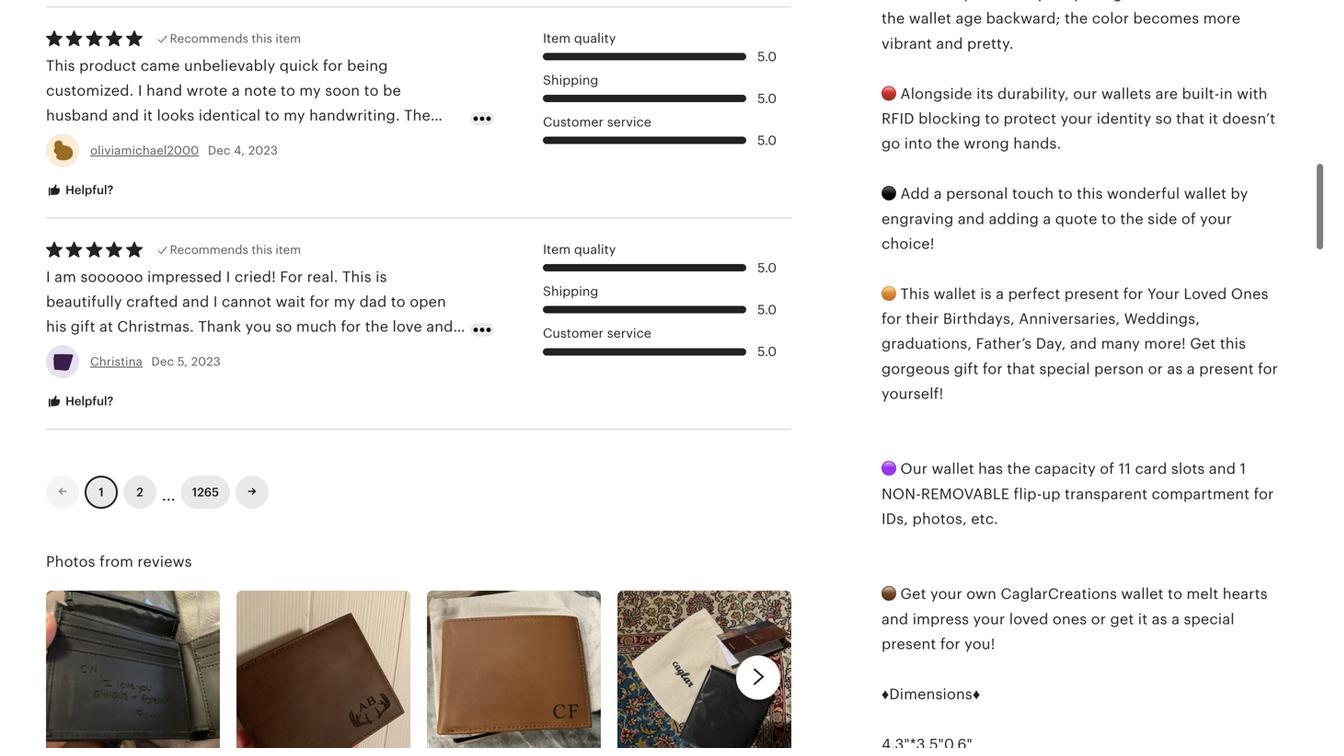 Task type: vqa. For each thing, say whether or not it's contained in the screenshot.
Customer related to I am soooooo impressed I cried! For real. This is beautifully crafted and I cannot wait for my dad to open his gift at Christmas. Thank you so much for the love and care you put into this
yes



Task type: describe. For each thing, give the bounding box(es) containing it.
go
[[882, 135, 901, 152]]

for down ones
[[1258, 361, 1279, 377]]

engraving
[[882, 211, 954, 227]]

alongside
[[901, 85, 973, 102]]

wrong
[[964, 135, 1010, 152]]

1265 link
[[181, 476, 230, 509]]

weddings,
[[1125, 311, 1201, 327]]

and inside ⚫️   add a personal touch to this wonderful wallet by engraving and adding a quote to the side of your choice!
[[958, 211, 985, 227]]

the
[[404, 107, 431, 124]]

a down touch
[[1043, 211, 1052, 227]]

christina
[[90, 355, 143, 369]]

from
[[99, 554, 133, 570]]

item for cried!
[[276, 243, 301, 257]]

quality for this product came unbelievably quick for being customized. i hand wrote a note to my soon to be husband and it looks identical to my handwriting. the wallet is high quality and the material is outstanding. i would absolutely shop here again.
[[574, 31, 616, 46]]

4,
[[234, 143, 245, 157]]

recommends for impressed
[[170, 243, 249, 257]]

quick
[[280, 57, 319, 74]]

11
[[1119, 461, 1131, 478]]

to inside 🟤   get your own caglarcreations wallet to melt hearts and impress your loved ones or get it as a special present for you!
[[1168, 586, 1183, 603]]

♦️dimensions♦️
[[882, 686, 981, 703]]

shipping for i am soooooo impressed i cried! for real. this is beautifully crafted and i cannot wait for my dad to open his gift at christmas. thank you so much for the love and care you put into this
[[543, 285, 599, 299]]

with
[[1237, 85, 1268, 102]]

handwriting.
[[309, 107, 400, 124]]

transparent
[[1065, 486, 1148, 503]]

into inside i am soooooo impressed i cried! for real. this is beautifully crafted and i cannot wait for my dad to open his gift at christmas. thank you so much for the love and care you put into this
[[140, 344, 168, 360]]

🔴
[[882, 85, 897, 102]]

recommends this item for unbelievably
[[170, 32, 301, 46]]

built-
[[1183, 85, 1220, 102]]

this inside i am soooooo impressed i cried! for real. this is beautifully crafted and i cannot wait for my dad to open his gift at christmas. thank you so much for the love and care you put into this
[[342, 269, 372, 285]]

and up high
[[112, 107, 139, 124]]

for down 🟠 on the top right of the page
[[882, 311, 902, 327]]

again.
[[248, 157, 291, 174]]

reviews
[[138, 554, 192, 570]]

2023 for christmas.
[[191, 355, 221, 369]]

wallet inside the this product came unbelievably quick for being customized. i hand wrote a note to my soon to be husband and it looks identical to my handwriting. the wallet is high quality and the material is outstanding. i would absolutely shop here again.
[[46, 132, 89, 149]]

choice!
[[882, 236, 935, 252]]

this up unbelievably at the left of the page
[[252, 32, 272, 46]]

1 link
[[85, 476, 118, 509]]

ids,
[[882, 511, 909, 528]]

note
[[244, 82, 277, 99]]

loved
[[1184, 286, 1227, 302]]

a inside 🟤   get your own caglarcreations wallet to melt hearts and impress your loved ones or get it as a special present for you!
[[1172, 611, 1180, 628]]

father's
[[976, 336, 1032, 352]]

it inside 🟤   get your own caglarcreations wallet to melt hearts and impress your loved ones or get it as a special present for you!
[[1139, 611, 1148, 628]]

and down impressed
[[182, 294, 209, 310]]

wonderful
[[1107, 186, 1181, 202]]

capacity
[[1035, 461, 1096, 478]]

i down the
[[429, 132, 433, 149]]

your inside 🔴   alongside its durability, our wallets are built-in with rfid blocking to protect your identity so that it doesn't go into the wrong hands.
[[1061, 110, 1093, 127]]

much
[[296, 319, 337, 335]]

gorgeous
[[882, 361, 950, 377]]

so inside 🔴   alongside its durability, our wallets are built-in with rfid blocking to protect your identity so that it doesn't go into the wrong hands.
[[1156, 110, 1173, 127]]

by
[[1231, 186, 1249, 202]]

photos from reviews
[[46, 554, 192, 570]]

…
[[162, 479, 176, 506]]

this inside 🟠    this wallet is a perfect present for your loved ones for their birthdays, anniversaries, weddings, graduations, father's day, and many more! get this gorgeous gift for that special person or as a present for yourself!
[[1220, 336, 1247, 352]]

helpful? button for i am soooooo impressed i cried! for real. this is beautifully crafted and i cannot wait for my dad to open his gift at christmas. thank you so much for the love and care you put into this
[[32, 385, 127, 419]]

1 horizontal spatial present
[[1065, 286, 1120, 302]]

material
[[255, 132, 314, 149]]

i left cried!
[[226, 269, 231, 285]]

get inside 🟤   get your own caglarcreations wallet to melt hearts and impress your loved ones or get it as a special present for you!
[[901, 586, 927, 603]]

that inside 🔴   alongside its durability, our wallets are built-in with rfid blocking to protect your identity so that it doesn't go into the wrong hands.
[[1177, 110, 1205, 127]]

perfect
[[1009, 286, 1061, 302]]

helpful? button for this product came unbelievably quick for being customized. i hand wrote a note to my soon to be husband and it looks identical to my handwriting. the wallet is high quality and the material is outstanding. i would absolutely shop here again.
[[32, 173, 127, 208]]

🟣   our wallet has the capacity of 11 card slots and 1 non-removable flip-up transparent compartment for ids, photos, etc.
[[882, 461, 1274, 528]]

special inside 🟠    this wallet is a perfect present for your loved ones for their birthdays, anniversaries, weddings, graduations, father's day, and many more! get this gorgeous gift for that special person or as a present for yourself!
[[1040, 361, 1091, 377]]

present inside 🟤   get your own caglarcreations wallet to melt hearts and impress your loved ones or get it as a special present for you!
[[882, 636, 937, 653]]

1265
[[192, 486, 219, 499]]

a down weddings,
[[1187, 361, 1196, 377]]

hand
[[146, 82, 182, 99]]

adding
[[989, 211, 1039, 227]]

or inside 🟤   get your own caglarcreations wallet to melt hearts and impress your loved ones or get it as a special present for you!
[[1092, 611, 1107, 628]]

for down dad
[[341, 319, 361, 335]]

2 link
[[123, 476, 156, 509]]

yourself!
[[882, 386, 944, 402]]

🟠    this wallet is a perfect present for your loved ones for their birthdays, anniversaries, weddings, graduations, father's day, and many more! get this gorgeous gift for that special person or as a present for yourself!
[[882, 286, 1279, 402]]

wallets
[[1102, 85, 1152, 102]]

a up birthdays,
[[996, 286, 1005, 302]]

thank
[[198, 319, 241, 335]]

protect
[[1004, 110, 1057, 127]]

wallet inside 🟤   get your own caglarcreations wallet to melt hearts and impress your loved ones or get it as a special present for you!
[[1122, 586, 1164, 603]]

your down own
[[974, 611, 1006, 628]]

photos,
[[913, 511, 967, 528]]

his
[[46, 319, 67, 335]]

identity
[[1097, 110, 1152, 127]]

3 5.0 from the top
[[758, 133, 777, 148]]

item for i am soooooo impressed i cried! for real. this is beautifully crafted and i cannot wait for my dad to open his gift at christmas. thank you so much for the love and care you put into this
[[543, 243, 571, 257]]

the inside 🔴   alongside its durability, our wallets are built-in with rfid blocking to protect your identity so that it doesn't go into the wrong hands.
[[937, 135, 960, 152]]

cannot
[[222, 294, 272, 310]]

as inside 🟤   get your own caglarcreations wallet to melt hearts and impress your loved ones or get it as a special present for you!
[[1152, 611, 1168, 628]]

this inside the this product came unbelievably quick for being customized. i hand wrote a note to my soon to be husband and it looks identical to my handwriting. the wallet is high quality and the material is outstanding. i would absolutely shop here again.
[[46, 57, 75, 74]]

real.
[[307, 269, 338, 285]]

hearts
[[1223, 586, 1268, 603]]

5 5.0 from the top
[[758, 303, 777, 317]]

1 horizontal spatial you
[[245, 319, 272, 335]]

item for this product came unbelievably quick for being customized. i hand wrote a note to my soon to be husband and it looks identical to my handwriting. the wallet is high quality and the material is outstanding. i would absolutely shop here again.
[[543, 31, 571, 46]]

came
[[141, 57, 180, 74]]

care
[[46, 344, 77, 360]]

be
[[383, 82, 401, 99]]

i left 'hand'
[[138, 82, 142, 99]]

the inside the 🟣   our wallet has the capacity of 11 card slots and 1 non-removable flip-up transparent compartment for ids, photos, etc.
[[1008, 461, 1031, 478]]

soooooo
[[81, 269, 143, 285]]

0 horizontal spatial 1
[[99, 486, 104, 499]]

looks
[[157, 107, 195, 124]]

open
[[410, 294, 446, 310]]

4 5.0 from the top
[[758, 261, 777, 275]]

removable
[[921, 486, 1010, 503]]

into inside 🔴   alongside its durability, our wallets are built-in with rfid blocking to protect your identity so that it doesn't go into the wrong hands.
[[905, 135, 933, 152]]

this inside ⚫️   add a personal touch to this wonderful wallet by engraving and adding a quote to the side of your choice!
[[1077, 186, 1103, 202]]

soon
[[325, 82, 360, 99]]

6 5.0 from the top
[[758, 345, 777, 359]]

ones
[[1053, 611, 1088, 628]]

would
[[46, 157, 90, 174]]

caglarcreations
[[1001, 586, 1118, 603]]

gift inside 🟠    this wallet is a perfect present for your loved ones for their birthdays, anniversaries, weddings, graduations, father's day, and many more! get this gorgeous gift for that special person or as a present for yourself!
[[954, 361, 979, 377]]

compartment
[[1152, 486, 1250, 503]]

slots
[[1172, 461, 1205, 478]]

wrote
[[187, 82, 228, 99]]

customer for i am soooooo impressed i cried! for real. this is beautifully crafted and i cannot wait for my dad to open his gift at christmas. thank you so much for the love and care you put into this
[[543, 327, 604, 341]]

put
[[112, 344, 136, 360]]

recommends this item for impressed
[[170, 243, 301, 257]]

product
[[79, 57, 137, 74]]

⚫️
[[882, 186, 897, 202]]

in
[[1220, 85, 1233, 102]]



Task type: locate. For each thing, give the bounding box(es) containing it.
2 horizontal spatial it
[[1209, 110, 1219, 127]]

1 vertical spatial gift
[[954, 361, 979, 377]]

1 recommends from the top
[[170, 32, 249, 46]]

of left 11
[[1100, 461, 1115, 478]]

customer for this product came unbelievably quick for being customized. i hand wrote a note to my soon to be husband and it looks identical to my handwriting. the wallet is high quality and the material is outstanding. i would absolutely shop here again.
[[543, 115, 604, 129]]

0 vertical spatial customer service
[[543, 115, 652, 129]]

shop
[[172, 157, 207, 174]]

customized.
[[46, 82, 134, 99]]

0 vertical spatial recommends
[[170, 32, 249, 46]]

blocking
[[919, 110, 981, 127]]

you!
[[965, 636, 996, 653]]

item for for
[[276, 32, 301, 46]]

0 horizontal spatial that
[[1007, 361, 1036, 377]]

i up thank
[[213, 294, 218, 310]]

1 left 2
[[99, 486, 104, 499]]

and down open
[[426, 319, 453, 335]]

to down the note
[[265, 107, 280, 124]]

🟣
[[882, 461, 897, 478]]

0 vertical spatial into
[[905, 135, 933, 152]]

2 item quality from the top
[[543, 243, 616, 257]]

recommends up impressed
[[170, 243, 249, 257]]

1 vertical spatial into
[[140, 344, 168, 360]]

0 vertical spatial present
[[1065, 286, 1120, 302]]

graduations,
[[882, 336, 972, 352]]

2023 for my
[[248, 143, 278, 157]]

hands.
[[1014, 135, 1062, 152]]

present
[[1065, 286, 1120, 302], [1200, 361, 1254, 377], [882, 636, 937, 653]]

1 vertical spatial as
[[1152, 611, 1168, 628]]

husband
[[46, 107, 108, 124]]

for down impress
[[941, 636, 961, 653]]

and down personal
[[958, 211, 985, 227]]

1 vertical spatial special
[[1184, 611, 1235, 628]]

of inside the 🟣   our wallet has the capacity of 11 card slots and 1 non-removable flip-up transparent compartment for ids, photos, etc.
[[1100, 461, 1115, 478]]

1 horizontal spatial into
[[905, 135, 933, 152]]

1 vertical spatial item
[[276, 243, 301, 257]]

0 horizontal spatial or
[[1092, 611, 1107, 628]]

1 vertical spatial shipping
[[543, 285, 599, 299]]

0 vertical spatial helpful? button
[[32, 173, 127, 208]]

for right compartment
[[1254, 486, 1274, 503]]

1 vertical spatial or
[[1092, 611, 1107, 628]]

flip-
[[1014, 486, 1042, 503]]

my inside i am soooooo impressed i cried! for real. this is beautifully crafted and i cannot wait for my dad to open his gift at christmas. thank you so much for the love and care you put into this
[[334, 294, 356, 310]]

beautifully
[[46, 294, 122, 310]]

or inside 🟠    this wallet is a perfect present for your loved ones for their birthdays, anniversaries, weddings, graduations, father's day, and many more! get this gorgeous gift for that special person or as a present for yourself!
[[1149, 361, 1164, 377]]

1 helpful? button from the top
[[32, 173, 127, 208]]

1 service from the top
[[607, 115, 652, 129]]

1 vertical spatial get
[[901, 586, 927, 603]]

present up anniversaries,
[[1065, 286, 1120, 302]]

1 item quality from the top
[[543, 31, 616, 46]]

0 vertical spatial item
[[543, 31, 571, 46]]

that down built-
[[1177, 110, 1205, 127]]

our
[[901, 461, 928, 478]]

it inside the this product came unbelievably quick for being customized. i hand wrote a note to my soon to be husband and it looks identical to my handwriting. the wallet is high quality and the material is outstanding. i would absolutely shop here again.
[[143, 107, 153, 124]]

1 item from the top
[[276, 32, 301, 46]]

the up flip-
[[1008, 461, 1031, 478]]

item quality
[[543, 31, 616, 46], [543, 243, 616, 257]]

2 horizontal spatial this
[[901, 286, 930, 302]]

2 customer from the top
[[543, 327, 604, 341]]

0 vertical spatial this
[[46, 57, 75, 74]]

1 customer from the top
[[543, 115, 604, 129]]

oliviamichael2000 link
[[90, 143, 199, 157]]

recommends for unbelievably
[[170, 32, 249, 46]]

0 vertical spatial of
[[1182, 211, 1197, 227]]

🟤   get your own caglarcreations wallet to melt hearts and impress your loved ones or get it as a special present for you!
[[882, 586, 1268, 653]]

it right "get"
[[1139, 611, 1148, 628]]

item quality for i am soooooo impressed i cried! for real. this is beautifully crafted and i cannot wait for my dad to open his gift at christmas. thank you so much for the love and care you put into this
[[543, 243, 616, 257]]

1 vertical spatial 1
[[99, 486, 104, 499]]

at
[[99, 319, 113, 335]]

1 horizontal spatial it
[[1139, 611, 1148, 628]]

this
[[46, 57, 75, 74], [342, 269, 372, 285], [901, 286, 930, 302]]

quote
[[1056, 211, 1098, 227]]

🔴   alongside its durability, our wallets are built-in with rfid blocking to protect your identity so that it doesn't go into the wrong hands.
[[882, 85, 1276, 152]]

this up customized.
[[46, 57, 75, 74]]

the down identical
[[228, 132, 251, 149]]

to right dad
[[391, 294, 406, 310]]

the down dad
[[365, 319, 389, 335]]

0 horizontal spatial you
[[81, 344, 108, 360]]

unbelievably
[[184, 57, 276, 74]]

0 vertical spatial special
[[1040, 361, 1091, 377]]

this up cried!
[[252, 243, 272, 257]]

get right more!
[[1191, 336, 1216, 352]]

2 service from the top
[[607, 327, 652, 341]]

1 vertical spatial item quality
[[543, 243, 616, 257]]

present down impress
[[882, 636, 937, 653]]

customer service for this product came unbelievably quick for being customized. i hand wrote a note to my soon to be husband and it looks identical to my handwriting. the wallet is high quality and the material is outstanding. i would absolutely shop here again.
[[543, 115, 652, 129]]

for
[[323, 57, 343, 74], [1124, 286, 1144, 302], [310, 294, 330, 310], [882, 311, 902, 327], [341, 319, 361, 335], [983, 361, 1003, 377], [1258, 361, 1279, 377], [1254, 486, 1274, 503], [941, 636, 961, 653]]

get inside 🟠    this wallet is a perfect present for your loved ones for their birthdays, anniversaries, weddings, graduations, father's day, and many more! get this gorgeous gift for that special person or as a present for yourself!
[[1191, 336, 1216, 352]]

special
[[1040, 361, 1091, 377], [1184, 611, 1235, 628]]

to up wrong
[[985, 110, 1000, 127]]

wallet inside the 🟣   our wallet has the capacity of 11 card slots and 1 non-removable flip-up transparent compartment for ids, photos, etc.
[[932, 461, 975, 478]]

this up quote
[[1077, 186, 1103, 202]]

card
[[1136, 461, 1168, 478]]

helpful? button down care
[[32, 385, 127, 419]]

1 vertical spatial dec
[[151, 355, 174, 369]]

1 vertical spatial present
[[1200, 361, 1254, 377]]

to inside i am soooooo impressed i cried! for real. this is beautifully crafted and i cannot wait for my dad to open his gift at christmas. thank you so much for the love and care you put into this
[[391, 294, 406, 310]]

0 horizontal spatial into
[[140, 344, 168, 360]]

0 vertical spatial as
[[1168, 361, 1183, 377]]

is up birthdays,
[[981, 286, 992, 302]]

for left the your
[[1124, 286, 1144, 302]]

as
[[1168, 361, 1183, 377], [1152, 611, 1168, 628]]

day,
[[1036, 336, 1066, 352]]

1 vertical spatial recommends this item
[[170, 243, 301, 257]]

item quality for this product came unbelievably quick for being customized. i hand wrote a note to my soon to be husband and it looks identical to my handwriting. the wallet is high quality and the material is outstanding. i would absolutely shop here again.
[[543, 31, 616, 46]]

5,
[[177, 355, 188, 369]]

0 vertical spatial my
[[300, 82, 321, 99]]

this up dad
[[342, 269, 372, 285]]

helpful? down christina link on the left top of the page
[[63, 394, 114, 408]]

the inside i am soooooo impressed i cried! for real. this is beautifully crafted and i cannot wait for my dad to open his gift at christmas. thank you so much for the love and care you put into this
[[365, 319, 389, 335]]

special down melt on the bottom of the page
[[1184, 611, 1235, 628]]

0 vertical spatial item quality
[[543, 31, 616, 46]]

that
[[1177, 110, 1205, 127], [1007, 361, 1036, 377]]

your down by
[[1201, 211, 1233, 227]]

own
[[967, 586, 997, 603]]

0 vertical spatial dec
[[208, 143, 231, 157]]

you down at
[[81, 344, 108, 360]]

0 horizontal spatial of
[[1100, 461, 1115, 478]]

1 vertical spatial helpful? button
[[32, 385, 127, 419]]

anniversaries,
[[1019, 311, 1121, 327]]

0 vertical spatial gift
[[71, 319, 95, 335]]

it inside 🔴   alongside its durability, our wallets are built-in with rfid blocking to protect your identity so that it doesn't go into the wrong hands.
[[1209, 110, 1219, 127]]

so
[[1156, 110, 1173, 127], [276, 319, 292, 335]]

1 vertical spatial of
[[1100, 461, 1115, 478]]

a right "get"
[[1172, 611, 1180, 628]]

dec
[[208, 143, 231, 157], [151, 355, 174, 369]]

a right add
[[934, 186, 942, 202]]

christina link
[[90, 355, 143, 369]]

0 vertical spatial 2023
[[248, 143, 278, 157]]

touch
[[1013, 186, 1054, 202]]

helpful? down would
[[63, 183, 114, 197]]

🟤
[[882, 586, 897, 603]]

birthdays,
[[943, 311, 1015, 327]]

love
[[393, 319, 422, 335]]

your inside ⚫️   add a personal touch to this wonderful wallet by engraving and adding a quote to the side of your choice!
[[1201, 211, 1233, 227]]

1 horizontal spatial or
[[1149, 361, 1164, 377]]

1 inside the 🟣   our wallet has the capacity of 11 card slots and 1 non-removable flip-up transparent compartment for ids, photos, etc.
[[1240, 461, 1247, 478]]

for up 'soon' at the left of the page
[[323, 57, 343, 74]]

0 vertical spatial so
[[1156, 110, 1173, 127]]

photos
[[46, 554, 95, 570]]

being
[[347, 57, 388, 74]]

dec for a
[[208, 143, 231, 157]]

2023 up 'again.'
[[248, 143, 278, 157]]

0 horizontal spatial present
[[882, 636, 937, 653]]

many
[[1102, 336, 1141, 352]]

special down day,
[[1040, 361, 1091, 377]]

2 vertical spatial this
[[901, 286, 930, 302]]

dec for crafted
[[151, 355, 174, 369]]

your up impress
[[931, 586, 963, 603]]

1 horizontal spatial this
[[342, 269, 372, 285]]

service for i am soooooo impressed i cried! for real. this is beautifully crafted and i cannot wait for my dad to open his gift at christmas. thank you so much for the love and care you put into this
[[607, 327, 652, 341]]

1 vertical spatial this
[[342, 269, 372, 285]]

1 vertical spatial that
[[1007, 361, 1036, 377]]

0 vertical spatial customer
[[543, 115, 604, 129]]

helpful? for i am soooooo impressed i cried! for real. this is beautifully crafted and i cannot wait for my dad to open his gift at christmas. thank you so much for the love and care you put into this
[[63, 394, 114, 408]]

1 vertical spatial helpful?
[[63, 394, 114, 408]]

wallet left by
[[1185, 186, 1227, 202]]

into
[[905, 135, 933, 152], [140, 344, 168, 360]]

1 item from the top
[[543, 31, 571, 46]]

of right side
[[1182, 211, 1197, 227]]

quality inside the this product came unbelievably quick for being customized. i hand wrote a note to my soon to be husband and it looks identical to my handwriting. the wallet is high quality and the material is outstanding. i would absolutely shop here again.
[[144, 132, 193, 149]]

and inside the 🟣   our wallet has the capacity of 11 card slots and 1 non-removable flip-up transparent compartment for ids, photos, etc.
[[1209, 461, 1236, 478]]

0 vertical spatial or
[[1149, 361, 1164, 377]]

outstanding.
[[334, 132, 425, 149]]

is inside 🟠    this wallet is a perfect present for your loved ones for their birthdays, anniversaries, weddings, graduations, father's day, and many more! get this gorgeous gift for that special person or as a present for yourself!
[[981, 286, 992, 302]]

special inside 🟤   get your own caglarcreations wallet to melt hearts and impress your loved ones or get it as a special present for you!
[[1184, 611, 1235, 628]]

so inside i am soooooo impressed i cried! for real. this is beautifully crafted and i cannot wait for my dad to open his gift at christmas. thank you so much for the love and care you put into this
[[276, 319, 292, 335]]

1 5.0 from the top
[[758, 49, 777, 64]]

for
[[280, 269, 303, 285]]

as inside 🟠    this wallet is a perfect present for your loved ones for their birthdays, anniversaries, weddings, graduations, father's day, and many more! get this gorgeous gift for that special person or as a present for yourself!
[[1168, 361, 1183, 377]]

2 vertical spatial present
[[882, 636, 937, 653]]

as right "get"
[[1152, 611, 1168, 628]]

christina dec 5, 2023
[[90, 355, 221, 369]]

the inside the this product came unbelievably quick for being customized. i hand wrote a note to my soon to be husband and it looks identical to my handwriting. the wallet is high quality and the material is outstanding. i would absolutely shop here again.
[[228, 132, 251, 149]]

quality
[[574, 31, 616, 46], [144, 132, 193, 149], [574, 243, 616, 257]]

1 up compartment
[[1240, 461, 1247, 478]]

1 horizontal spatial 2023
[[248, 143, 278, 157]]

a left the note
[[232, 82, 240, 99]]

a inside the this product came unbelievably quick for being customized. i hand wrote a note to my soon to be husband and it looks identical to my handwriting. the wallet is high quality and the material is outstanding. i would absolutely shop here again.
[[232, 82, 240, 99]]

wallet inside ⚫️   add a personal touch to this wonderful wallet by engraving and adding a quote to the side of your choice!
[[1185, 186, 1227, 202]]

🟠
[[882, 286, 897, 302]]

0 horizontal spatial gift
[[71, 319, 95, 335]]

your
[[1148, 286, 1180, 302]]

and down 🟤
[[882, 611, 909, 628]]

or down more!
[[1149, 361, 1164, 377]]

wallet up would
[[46, 132, 89, 149]]

2 vertical spatial quality
[[574, 243, 616, 257]]

2 customer service from the top
[[543, 327, 652, 341]]

are
[[1156, 85, 1178, 102]]

and
[[112, 107, 139, 124], [197, 132, 224, 149], [958, 211, 985, 227], [182, 294, 209, 310], [426, 319, 453, 335], [1071, 336, 1098, 352], [1209, 461, 1236, 478], [882, 611, 909, 628]]

customer
[[543, 115, 604, 129], [543, 327, 604, 341]]

2 item from the top
[[276, 243, 301, 257]]

1 vertical spatial my
[[284, 107, 305, 124]]

wait
[[276, 294, 306, 310]]

your down our
[[1061, 110, 1093, 127]]

1 vertical spatial customer
[[543, 327, 604, 341]]

1 customer service from the top
[[543, 115, 652, 129]]

present down loved on the right top of the page
[[1200, 361, 1254, 377]]

wallet up birthdays,
[[934, 286, 977, 302]]

impress
[[913, 611, 970, 628]]

0 vertical spatial recommends this item
[[170, 32, 301, 46]]

our
[[1074, 85, 1098, 102]]

0 horizontal spatial special
[[1040, 361, 1091, 377]]

high
[[108, 132, 140, 149]]

to down quick
[[281, 82, 295, 99]]

for inside the this product came unbelievably quick for being customized. i hand wrote a note to my soon to be husband and it looks identical to my handwriting. the wallet is high quality and the material is outstanding. i would absolutely shop here again.
[[323, 57, 343, 74]]

0 vertical spatial that
[[1177, 110, 1205, 127]]

2 horizontal spatial present
[[1200, 361, 1254, 377]]

the down wonderful
[[1121, 211, 1144, 227]]

0 vertical spatial 1
[[1240, 461, 1247, 478]]

2 vertical spatial my
[[334, 294, 356, 310]]

1 vertical spatial customer service
[[543, 327, 652, 341]]

dad
[[360, 294, 387, 310]]

helpful? for this product came unbelievably quick for being customized. i hand wrote a note to my soon to be husband and it looks identical to my handwriting. the wallet is high quality and the material is outstanding. i would absolutely shop here again.
[[63, 183, 114, 197]]

and up compartment
[[1209, 461, 1236, 478]]

this down christmas.
[[172, 344, 198, 360]]

for inside the 🟣   our wallet has the capacity of 11 card slots and 1 non-removable flip-up transparent compartment for ids, photos, etc.
[[1254, 486, 1274, 503]]

1 vertical spatial so
[[276, 319, 292, 335]]

helpful? button down high
[[32, 173, 127, 208]]

get
[[1191, 336, 1216, 352], [901, 586, 927, 603]]

2 helpful? from the top
[[63, 394, 114, 408]]

item up quick
[[276, 32, 301, 46]]

get right 🟤
[[901, 586, 927, 603]]

to up quote
[[1058, 186, 1073, 202]]

wallet inside 🟠    this wallet is a perfect present for your loved ones for their birthdays, anniversaries, weddings, graduations, father's day, and many more! get this gorgeous gift for that special person or as a present for yourself!
[[934, 286, 977, 302]]

and inside 🟠    this wallet is a perfect present for your loved ones for their birthdays, anniversaries, weddings, graduations, father's day, and many more! get this gorgeous gift for that special person or as a present for yourself!
[[1071, 336, 1098, 352]]

0 vertical spatial item
[[276, 32, 301, 46]]

0 vertical spatial you
[[245, 319, 272, 335]]

1 horizontal spatial dec
[[208, 143, 231, 157]]

of inside ⚫️   add a personal touch to this wonderful wallet by engraving and adding a quote to the side of your choice!
[[1182, 211, 1197, 227]]

impressed
[[147, 269, 222, 285]]

gift inside i am soooooo impressed i cried! for real. this is beautifully crafted and i cannot wait for my dad to open his gift at christmas. thank you so much for the love and care you put into this
[[71, 319, 95, 335]]

is left high
[[93, 132, 104, 149]]

recommends up unbelievably at the left of the page
[[170, 32, 249, 46]]

service for this product came unbelievably quick for being customized. i hand wrote a note to my soon to be husband and it looks identical to my handwriting. the wallet is high quality and the material is outstanding. i would absolutely shop here again.
[[607, 115, 652, 129]]

1 vertical spatial service
[[607, 327, 652, 341]]

durability,
[[998, 85, 1070, 102]]

helpful?
[[63, 183, 114, 197], [63, 394, 114, 408]]

you down cannot
[[245, 319, 272, 335]]

2 recommends this item from the top
[[170, 243, 301, 257]]

is inside i am soooooo impressed i cried! for real. this is beautifully crafted and i cannot wait for my dad to open his gift at christmas. thank you so much for the love and care you put into this
[[376, 269, 387, 285]]

so down "wait"
[[276, 319, 292, 335]]

1 horizontal spatial that
[[1177, 110, 1205, 127]]

loved
[[1010, 611, 1049, 628]]

is right material
[[318, 132, 329, 149]]

my
[[300, 82, 321, 99], [284, 107, 305, 124], [334, 294, 356, 310]]

1 horizontal spatial special
[[1184, 611, 1235, 628]]

2023 right 5,
[[191, 355, 221, 369]]

dec up here
[[208, 143, 231, 157]]

0 horizontal spatial it
[[143, 107, 153, 124]]

0 horizontal spatial dec
[[151, 355, 174, 369]]

item up for
[[276, 243, 301, 257]]

1 horizontal spatial so
[[1156, 110, 1173, 127]]

i left am
[[46, 269, 50, 285]]

0 vertical spatial get
[[1191, 336, 1216, 352]]

or left "get"
[[1092, 611, 1107, 628]]

shipping
[[543, 73, 599, 88], [543, 285, 599, 299]]

0 horizontal spatial get
[[901, 586, 927, 603]]

or
[[1149, 361, 1164, 377], [1092, 611, 1107, 628]]

2 shipping from the top
[[543, 285, 599, 299]]

2
[[136, 486, 143, 499]]

0 horizontal spatial so
[[276, 319, 292, 335]]

get
[[1111, 611, 1135, 628]]

⚫️   add a personal touch to this wonderful wallet by engraving and adding a quote to the side of your choice!
[[882, 186, 1249, 252]]

my down quick
[[300, 82, 321, 99]]

melt
[[1187, 586, 1219, 603]]

0 vertical spatial shipping
[[543, 73, 599, 88]]

is up dad
[[376, 269, 387, 285]]

for inside 🟤   get your own caglarcreations wallet to melt hearts and impress your loved ones or get it as a special present for you!
[[941, 636, 961, 653]]

0 horizontal spatial 2023
[[191, 355, 221, 369]]

the down blocking
[[937, 135, 960, 152]]

oliviamichael2000 dec 4, 2023
[[90, 143, 278, 157]]

helpful? button
[[32, 173, 127, 208], [32, 385, 127, 419]]

1 vertical spatial item
[[543, 243, 571, 257]]

2 5.0 from the top
[[758, 91, 777, 106]]

2 recommends from the top
[[170, 243, 249, 257]]

to left be
[[364, 82, 379, 99]]

their
[[906, 311, 939, 327]]

ones
[[1232, 286, 1269, 302]]

1 recommends this item from the top
[[170, 32, 301, 46]]

doesn't
[[1223, 110, 1276, 127]]

1 shipping from the top
[[543, 73, 599, 88]]

wallet up the 'removable'
[[932, 461, 975, 478]]

that down the father's
[[1007, 361, 1036, 377]]

this down ones
[[1220, 336, 1247, 352]]

shipping for this product came unbelievably quick for being customized. i hand wrote a note to my soon to be husband and it looks identical to my handwriting. the wallet is high quality and the material is outstanding. i would absolutely shop here again.
[[543, 73, 599, 88]]

0 vertical spatial helpful?
[[63, 183, 114, 197]]

1 vertical spatial you
[[81, 344, 108, 360]]

gift down the father's
[[954, 361, 979, 377]]

2 helpful? button from the top
[[32, 385, 127, 419]]

1 horizontal spatial get
[[1191, 336, 1216, 352]]

as down more!
[[1168, 361, 1183, 377]]

is
[[93, 132, 104, 149], [318, 132, 329, 149], [376, 269, 387, 285], [981, 286, 992, 302]]

this inside i am soooooo impressed i cried! for real. this is beautifully crafted and i cannot wait for my dad to open his gift at christmas. thank you so much for the love and care you put into this
[[172, 344, 198, 360]]

1 vertical spatial recommends
[[170, 243, 249, 257]]

the inside ⚫️   add a personal touch to this wonderful wallet by engraving and adding a quote to the side of your choice!
[[1121, 211, 1144, 227]]

quality for i am soooooo impressed i cried! for real. this is beautifully crafted and i cannot wait for my dad to open his gift at christmas. thank you so much for the love and care you put into this
[[574, 243, 616, 257]]

to inside 🔴   alongside its durability, our wallets are built-in with rfid blocking to protect your identity so that it doesn't go into the wrong hands.
[[985, 110, 1000, 127]]

recommends this item up unbelievably at the left of the page
[[170, 32, 301, 46]]

1 horizontal spatial 1
[[1240, 461, 1247, 478]]

to right quote
[[1102, 211, 1117, 227]]

1 horizontal spatial of
[[1182, 211, 1197, 227]]

that inside 🟠    this wallet is a perfect present for your loved ones for their birthdays, anniversaries, weddings, graduations, father's day, and many more! get this gorgeous gift for that special person or as a present for yourself!
[[1007, 361, 1036, 377]]

0 vertical spatial quality
[[574, 31, 616, 46]]

2 item from the top
[[543, 243, 571, 257]]

1 horizontal spatial gift
[[954, 361, 979, 377]]

wallet up "get"
[[1122, 586, 1164, 603]]

it left looks
[[143, 107, 153, 124]]

etc.
[[971, 511, 999, 528]]

my up material
[[284, 107, 305, 124]]

am
[[54, 269, 76, 285]]

for down the father's
[[983, 361, 1003, 377]]

customer service for i am soooooo impressed i cried! for real. this is beautifully crafted and i cannot wait for my dad to open his gift at christmas. thank you so much for the love and care you put into this
[[543, 327, 652, 341]]

1 vertical spatial 2023
[[191, 355, 221, 369]]

for down real.
[[310, 294, 330, 310]]

this inside 🟠    this wallet is a perfect present for your loved ones for their birthdays, anniversaries, weddings, graduations, father's day, and many more! get this gorgeous gift for that special person or as a present for yourself!
[[901, 286, 930, 302]]

gift left at
[[71, 319, 95, 335]]

dec left 5,
[[151, 355, 174, 369]]

0 vertical spatial service
[[607, 115, 652, 129]]

and up here
[[197, 132, 224, 149]]

1 helpful? from the top
[[63, 183, 114, 197]]

this product came unbelievably quick for being customized. i hand wrote a note to my soon to be husband and it looks identical to my handwriting. the wallet is high quality and the material is outstanding. i would absolutely shop here again.
[[46, 57, 433, 174]]

has
[[979, 461, 1004, 478]]

0 horizontal spatial this
[[46, 57, 75, 74]]

wallet
[[46, 132, 89, 149], [1185, 186, 1227, 202], [934, 286, 977, 302], [932, 461, 975, 478], [1122, 586, 1164, 603]]

this right 🟠 on the top right of the page
[[901, 286, 930, 302]]

and inside 🟤   get your own caglarcreations wallet to melt hearts and impress your loved ones or get it as a special present for you!
[[882, 611, 909, 628]]

so down are
[[1156, 110, 1173, 127]]

into right go
[[905, 135, 933, 152]]

1 vertical spatial quality
[[144, 132, 193, 149]]

to left melt on the bottom of the page
[[1168, 586, 1183, 603]]



